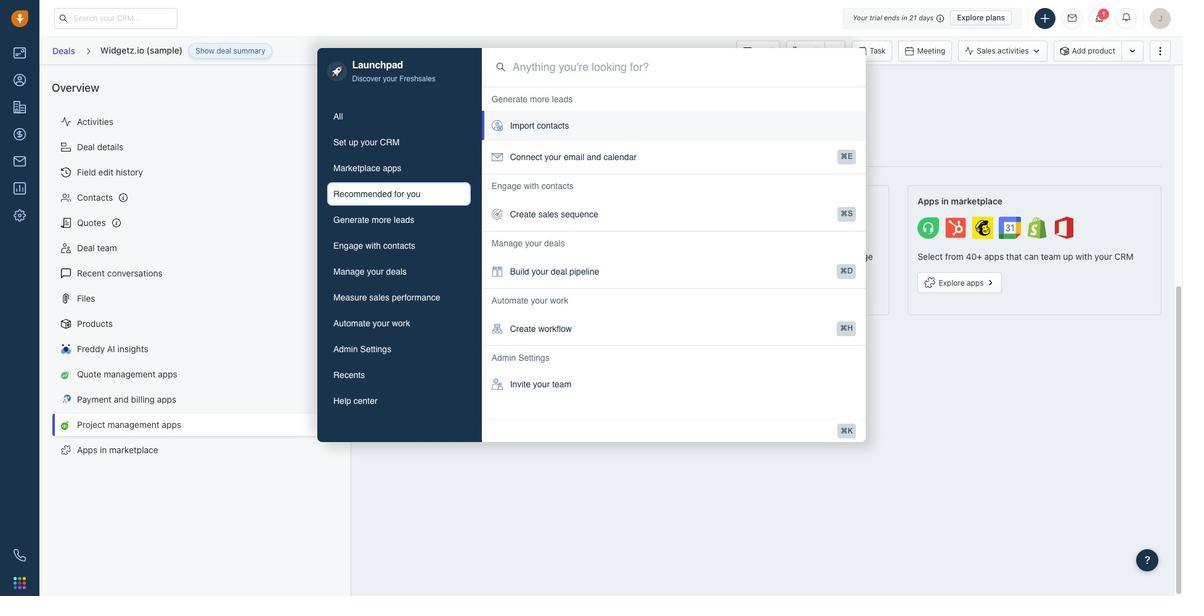Task type: describe. For each thing, give the bounding box(es) containing it.
recents button
[[327, 364, 471, 387]]

that
[[1007, 252, 1023, 262]]

and left billing in the bottom left of the page
[[114, 395, 129, 405]]

automate your work heading
[[492, 295, 569, 307]]

freddy ai insights
[[77, 344, 148, 355]]

asana
[[522, 117, 544, 127]]

0 horizontal spatial quote management apps
[[77, 370, 178, 380]]

create invoices, share them with customers, and manage payments
[[646, 252, 874, 275]]

(sample)
[[147, 45, 183, 55]]

help
[[334, 397, 351, 407]]

create sales sequence
[[510, 210, 599, 220]]

generate more leads inside list of options list box
[[492, 94, 573, 104]]

⌘ h
[[841, 324, 853, 333]]

meeting
[[918, 46, 946, 55]]

more inside list of options list box
[[530, 94, 550, 104]]

explore apps button
[[918, 273, 1003, 294]]

help center
[[334, 397, 378, 407]]

email
[[564, 152, 585, 162]]

files
[[77, 294, 95, 304]]

email button
[[737, 40, 781, 61]]

your
[[854, 14, 868, 22]]

insights
[[117, 344, 148, 355]]

Anything you're looking for? field
[[513, 59, 852, 75]]

your inside create quotes and proposals based on the deals in your crm
[[578, 252, 596, 262]]

settings inside heading
[[519, 353, 550, 363]]

⌘ e
[[841, 152, 853, 161]]

press-command-k-to-open-and-close element
[[838, 424, 857, 439]]

deal for deal team
[[77, 243, 95, 254]]

payment
[[77, 395, 112, 405]]

0 horizontal spatial team
[[97, 243, 117, 254]]

connect your email and calendar
[[510, 152, 637, 162]]

1 horizontal spatial apps in marketplace
[[918, 196, 1003, 207]]

quotes
[[77, 218, 106, 228]]

21
[[910, 14, 917, 22]]

widgetz.io
[[100, 45, 144, 55]]

summary
[[234, 46, 266, 55]]

1 vertical spatial apps in marketplace
[[77, 445, 158, 456]]

create for create sales sequence
[[510, 210, 536, 220]]

with inside heading
[[524, 181, 539, 191]]

deals inside heading
[[545, 239, 565, 249]]

e
[[849, 152, 853, 161]]

1 vertical spatial up
[[1064, 252, 1074, 262]]

invoices,
[[675, 252, 710, 262]]

leads inside list of options list box
[[552, 94, 573, 104]]

you
[[407, 190, 421, 199]]

tab list containing all
[[327, 105, 471, 413]]

select from 40+ apps that can team up with your crm
[[918, 252, 1134, 262]]

deals
[[52, 46, 75, 56]]

contacts inside heading
[[542, 181, 574, 191]]

all button
[[327, 105, 471, 129]]

explore plans
[[958, 13, 1006, 22]]

trial
[[870, 14, 883, 22]]

recents
[[334, 371, 365, 381]]

automate your work inside button
[[334, 319, 410, 329]]

on
[[518, 252, 528, 262]]

recommended
[[334, 190, 392, 199]]

show
[[196, 46, 215, 55]]

connect
[[510, 152, 543, 162]]

launchpad discover your freshsales
[[352, 60, 436, 83]]

can
[[1025, 252, 1039, 262]]

contacts inside button
[[384, 241, 416, 251]]

marketplace apps
[[334, 164, 402, 174]]

call
[[806, 46, 819, 55]]

admin settings inside button
[[334, 345, 392, 355]]

generate more leads inside button
[[334, 215, 415, 225]]

from
[[946, 252, 964, 262]]

engage with contacts inside button
[[334, 241, 416, 251]]

admin settings button
[[327, 338, 471, 362]]

1 horizontal spatial project management apps
[[364, 77, 497, 90]]

phone element
[[7, 544, 32, 569]]

1 vertical spatial apps
[[77, 445, 98, 456]]

⌘ k
[[841, 427, 853, 436]]

management down payment and billing apps
[[108, 420, 160, 431]]

call button
[[787, 40, 825, 61]]

all
[[334, 112, 343, 122]]

sales activities
[[978, 46, 1030, 55]]

⌘ for deal
[[841, 267, 848, 276]]

task
[[870, 46, 886, 55]]

2 horizontal spatial team
[[1042, 252, 1062, 262]]

billing
[[131, 395, 155, 405]]

automate your work button
[[327, 312, 471, 336]]

the
[[530, 252, 543, 262]]

generate inside list of options list box
[[492, 94, 528, 104]]

products
[[77, 319, 113, 329]]

freddy
[[77, 344, 105, 355]]

in down payment
[[100, 445, 107, 456]]

⌘ s
[[841, 210, 853, 218]]

manage
[[842, 252, 874, 262]]

contacts
[[77, 193, 113, 203]]

admin settings inside list of options list box
[[492, 353, 550, 363]]

activities
[[998, 46, 1030, 55]]

manage your deals inside list of options list box
[[492, 239, 565, 249]]

launchpad
[[352, 60, 403, 71]]

admin settings heading
[[492, 352, 550, 364]]

add product
[[1073, 46, 1116, 55]]

⌘ for email
[[841, 152, 849, 161]]

⌘ d
[[841, 267, 853, 276]]

in inside create quotes and proposals based on the deals in your crm
[[569, 252, 576, 262]]

create quotes and proposals based on the deals in your crm
[[374, 252, 596, 275]]

pipeline
[[570, 267, 600, 277]]

team inside list of options list box
[[553, 380, 572, 390]]

engage with contacts button
[[327, 235, 471, 258]]

leads inside the generate more leads button
[[394, 215, 415, 225]]

field edit history
[[77, 167, 143, 178]]

edit
[[98, 167, 114, 178]]

invite your team
[[510, 380, 572, 390]]

help center button
[[327, 390, 471, 413]]

view apps
[[381, 291, 416, 300]]

create for create invoices, share them with customers, and manage payments
[[646, 252, 673, 262]]

work inside heading
[[550, 296, 569, 306]]

with inside button
[[366, 241, 381, 251]]



Task type: vqa. For each thing, say whether or not it's contained in the screenshot.
API Settings
no



Task type: locate. For each thing, give the bounding box(es) containing it.
0 vertical spatial crm
[[380, 138, 400, 148]]

0 horizontal spatial manage
[[334, 267, 365, 277]]

1 vertical spatial manage your deals
[[334, 267, 407, 277]]

build
[[510, 267, 530, 277]]

0 vertical spatial manage
[[492, 239, 523, 249]]

sales for create
[[539, 210, 559, 220]]

management up all button
[[403, 77, 470, 90]]

deal left the details
[[77, 142, 95, 153]]

explore for explore plans
[[958, 13, 985, 22]]

1 vertical spatial deals
[[545, 252, 566, 262]]

field
[[77, 167, 96, 178]]

up inside button
[[349, 138, 359, 148]]

set
[[334, 138, 347, 148]]

manage up based
[[492, 239, 523, 249]]

payment and billing apps
[[77, 395, 177, 405]]

freshworks switcher image
[[14, 578, 26, 590]]

team right "can"
[[1042, 252, 1062, 262]]

view
[[381, 291, 397, 300]]

payments
[[646, 264, 685, 275]]

mng settings image
[[327, 82, 336, 91]]

1 horizontal spatial engage with contacts
[[492, 181, 574, 191]]

measure
[[334, 293, 367, 303]]

0 vertical spatial contacts
[[537, 121, 569, 131]]

0 vertical spatial project
[[364, 77, 400, 90]]

leads
[[552, 94, 573, 104], [552, 94, 573, 104], [394, 215, 415, 225]]

and left the manage at the right of page
[[825, 252, 839, 262]]

0 horizontal spatial automate your work
[[334, 319, 410, 329]]

share
[[712, 252, 734, 262]]

project down launchpad on the top left
[[364, 77, 400, 90]]

0 vertical spatial marketplace
[[952, 196, 1003, 207]]

manage your deals
[[492, 239, 565, 249], [334, 267, 407, 277]]

crm inside set up your crm button
[[380, 138, 400, 148]]

your inside "launchpad discover your freshsales"
[[383, 75, 398, 83]]

and right quotes
[[432, 252, 447, 262]]

admin up invite
[[492, 353, 516, 363]]

0 horizontal spatial deal
[[217, 46, 231, 55]]

workflow
[[539, 324, 572, 334]]

contacts up quotes
[[384, 241, 416, 251]]

1 horizontal spatial quote
[[374, 196, 399, 207]]

engage with contacts inside list of options list box
[[492, 181, 574, 191]]

up right set
[[349, 138, 359, 148]]

deals inside create quotes and proposals based on the deals in your crm
[[545, 252, 566, 262]]

0 vertical spatial automate your work
[[492, 296, 569, 306]]

explore apps
[[939, 278, 984, 288]]

0 vertical spatial sales
[[539, 210, 559, 220]]

⌘
[[841, 152, 849, 161], [841, 210, 849, 218], [841, 267, 848, 276], [841, 324, 848, 333], [841, 427, 849, 436]]

1 horizontal spatial engage
[[492, 181, 522, 191]]

marketplace
[[952, 196, 1003, 207], [109, 445, 158, 456]]

deal inside list of options list box
[[551, 267, 568, 277]]

0 vertical spatial quote
[[374, 196, 399, 207]]

quote up the generate more leads button
[[374, 196, 399, 207]]

project down payment
[[77, 420, 105, 431]]

center
[[354, 397, 378, 407]]

add
[[1073, 46, 1087, 55]]

1 horizontal spatial up
[[1064, 252, 1074, 262]]

0 horizontal spatial admin
[[334, 345, 358, 355]]

manage inside button
[[334, 267, 365, 277]]

based
[[491, 252, 515, 262]]

1 horizontal spatial project
[[364, 77, 400, 90]]

contacts up create sales sequence
[[542, 181, 574, 191]]

0 horizontal spatial apps in marketplace
[[77, 445, 158, 456]]

0 vertical spatial deals
[[545, 239, 565, 249]]

project management apps down payment and billing apps
[[77, 420, 181, 431]]

discover
[[352, 75, 381, 83]]

1 horizontal spatial team
[[553, 380, 572, 390]]

sales inside 'button'
[[370, 293, 390, 303]]

with up manage your deals button
[[366, 241, 381, 251]]

1 vertical spatial marketplace
[[109, 445, 158, 456]]

settings inside button
[[360, 345, 392, 355]]

⌘ for sequence
[[841, 210, 849, 218]]

import
[[510, 121, 535, 131]]

marketplace
[[334, 164, 381, 174]]

settings up recents 'button'
[[360, 345, 392, 355]]

customers,
[[778, 252, 822, 262]]

engage with contacts up manage your deals button
[[334, 241, 416, 251]]

settings
[[360, 345, 392, 355], [519, 353, 550, 363]]

admin up recents
[[334, 345, 358, 355]]

more inside button
[[372, 215, 392, 225]]

0 vertical spatial apps
[[918, 196, 940, 207]]

0 horizontal spatial sales
[[370, 293, 390, 303]]

1 vertical spatial engage
[[334, 241, 363, 251]]

explore
[[958, 13, 985, 22], [939, 278, 965, 288]]

create for create workflow
[[510, 324, 536, 334]]

engage inside button
[[334, 241, 363, 251]]

0 horizontal spatial work
[[392, 319, 410, 329]]

them
[[736, 252, 757, 262]]

1 vertical spatial project management apps
[[77, 420, 181, 431]]

and inside list of options list box
[[587, 152, 602, 162]]

and right email
[[587, 152, 602, 162]]

0 horizontal spatial apps
[[77, 445, 98, 456]]

0 horizontal spatial settings
[[360, 345, 392, 355]]

sales
[[978, 46, 996, 55]]

days
[[919, 14, 934, 22]]

admin inside heading
[[492, 353, 516, 363]]

1 vertical spatial manage
[[334, 267, 365, 277]]

recent
[[77, 268, 105, 279]]

create workflow
[[510, 324, 572, 334]]

engage up measure
[[334, 241, 363, 251]]

automate inside automate your work heading
[[492, 296, 529, 306]]

explore for explore apps
[[939, 278, 965, 288]]

sales activities button
[[959, 40, 1054, 61], [959, 40, 1048, 61]]

admin settings up invite
[[492, 353, 550, 363]]

list of options list box
[[482, 87, 866, 400]]

set up your crm
[[334, 138, 400, 148]]

crm inside create quotes and proposals based on the deals in your crm
[[374, 264, 393, 275]]

generate more leads button
[[327, 209, 471, 232]]

0 vertical spatial manage your deals
[[492, 239, 565, 249]]

marketplace down payment and billing apps
[[109, 445, 158, 456]]

⌘ inside press-command-k-to-open-and-close element
[[841, 427, 849, 436]]

automate down measure
[[334, 319, 371, 329]]

management
[[403, 77, 470, 90], [401, 196, 456, 207], [104, 370, 156, 380], [108, 420, 160, 431]]

up right "can"
[[1064, 252, 1074, 262]]

1 horizontal spatial manage your deals
[[492, 239, 565, 249]]

calendar
[[604, 152, 637, 162]]

generate
[[492, 94, 528, 104], [492, 94, 528, 104], [334, 215, 370, 225]]

1 horizontal spatial deal
[[551, 267, 568, 277]]

0 horizontal spatial project management apps
[[77, 420, 181, 431]]

work up workflow
[[550, 296, 569, 306]]

1 vertical spatial explore
[[939, 278, 965, 288]]

explore inside button
[[939, 278, 965, 288]]

for
[[395, 190, 405, 199]]

0 vertical spatial engage
[[492, 181, 522, 191]]

with inside create invoices, share them with customers, and manage payments
[[759, 252, 776, 262]]

in left "21" on the right of page
[[902, 14, 908, 22]]

1 horizontal spatial manage
[[492, 239, 523, 249]]

1 vertical spatial quote management apps
[[77, 370, 178, 380]]

apps in marketplace up from
[[918, 196, 1003, 207]]

1 vertical spatial deal
[[551, 267, 568, 277]]

automate inside automate your work button
[[334, 319, 371, 329]]

1 horizontal spatial sales
[[539, 210, 559, 220]]

0 vertical spatial apps in marketplace
[[918, 196, 1003, 207]]

recent conversations
[[77, 268, 163, 279]]

d
[[848, 267, 853, 276]]

widgetz.io (sample)
[[100, 45, 183, 55]]

set up your crm button
[[327, 131, 471, 154]]

0 vertical spatial explore
[[958, 13, 985, 22]]

0 vertical spatial quote management apps
[[374, 196, 478, 207]]

1 horizontal spatial admin
[[492, 353, 516, 363]]

1 vertical spatial deal
[[77, 243, 95, 254]]

and inside create invoices, share them with customers, and manage payments
[[825, 252, 839, 262]]

automate your work up the create workflow at the left bottom of page
[[492, 296, 569, 306]]

and
[[587, 152, 602, 162], [432, 252, 447, 262], [825, 252, 839, 262], [114, 395, 129, 405]]

manage up measure
[[334, 267, 365, 277]]

manage your deals button
[[327, 260, 471, 284]]

1 horizontal spatial apps
[[918, 196, 940, 207]]

1 horizontal spatial quote management apps
[[374, 196, 478, 207]]

activities
[[77, 117, 113, 127]]

1 vertical spatial engage with contacts
[[334, 241, 416, 251]]

generate more leads heading
[[492, 93, 573, 106], [492, 93, 573, 106]]

deal for deal details
[[77, 142, 95, 153]]

explore plans link
[[951, 10, 1013, 25]]

1 vertical spatial quote
[[77, 370, 101, 380]]

settings up invite your team on the bottom of page
[[519, 353, 550, 363]]

create up payments
[[646, 252, 673, 262]]

create inside create quotes and proposals based on the deals in your crm
[[374, 252, 400, 262]]

1 horizontal spatial automate
[[492, 296, 529, 306]]

engage down connect
[[492, 181, 522, 191]]

your
[[383, 75, 398, 83], [361, 138, 378, 148], [545, 152, 562, 162], [526, 239, 542, 249], [578, 252, 596, 262], [1095, 252, 1113, 262], [532, 267, 549, 277], [367, 267, 384, 277], [531, 296, 548, 306], [373, 319, 390, 329], [533, 380, 550, 390]]

0 horizontal spatial admin settings
[[334, 345, 392, 355]]

marketplace apps button
[[327, 157, 471, 180]]

your trial ends in 21 days
[[854, 14, 934, 22]]

apps in marketplace down payment and billing apps
[[77, 445, 158, 456]]

engage
[[492, 181, 522, 191], [334, 241, 363, 251]]

up
[[349, 138, 359, 148], [1064, 252, 1074, 262]]

1 vertical spatial work
[[392, 319, 410, 329]]

1 horizontal spatial marketplace
[[952, 196, 1003, 207]]

invite
[[510, 380, 531, 390]]

view apps button
[[374, 285, 435, 306]]

0 horizontal spatial marketplace
[[109, 445, 158, 456]]

apps inside button
[[399, 291, 416, 300]]

contacts
[[537, 121, 569, 131], [542, 181, 574, 191], [384, 241, 416, 251]]

management up the generate more leads button
[[401, 196, 456, 207]]

0 horizontal spatial engage with contacts
[[334, 241, 416, 251]]

details
[[97, 142, 124, 153]]

manage your deals inside manage your deals button
[[334, 267, 407, 277]]

plans
[[987, 13, 1006, 22]]

admin inside button
[[334, 345, 358, 355]]

0 vertical spatial deal
[[77, 142, 95, 153]]

create left quotes
[[374, 252, 400, 262]]

team up recent conversations
[[97, 243, 117, 254]]

0 horizontal spatial project
[[77, 420, 105, 431]]

conversations
[[107, 268, 163, 279]]

1 vertical spatial project
[[77, 420, 105, 431]]

deal right show
[[217, 46, 231, 55]]

quote management apps up the generate more leads button
[[374, 196, 478, 207]]

deal left the pipeline
[[551, 267, 568, 277]]

project
[[364, 77, 400, 90], [77, 420, 105, 431]]

crm for select from 40+ apps that can team up with your crm
[[1115, 252, 1134, 262]]

manage inside heading
[[492, 239, 523, 249]]

work inside button
[[392, 319, 410, 329]]

task button
[[852, 40, 893, 61]]

apps up select on the right top
[[918, 196, 940, 207]]

contacts right import
[[537, 121, 569, 131]]

quote
[[374, 196, 399, 207], [77, 370, 101, 380]]

with right them
[[759, 252, 776, 262]]

apps inside tab list
[[383, 164, 402, 174]]

1 horizontal spatial admin settings
[[492, 353, 550, 363]]

engage inside heading
[[492, 181, 522, 191]]

apps down payment
[[77, 445, 98, 456]]

and inside create quotes and proposals based on the deals in your crm
[[432, 252, 447, 262]]

ends
[[885, 14, 900, 22]]

deals inside button
[[386, 267, 407, 277]]

admin
[[334, 345, 358, 355], [492, 353, 516, 363]]

overview
[[52, 81, 99, 94]]

in up the pipeline
[[569, 252, 576, 262]]

quote down freddy
[[77, 370, 101, 380]]

0 vertical spatial automate
[[492, 296, 529, 306]]

k
[[849, 427, 853, 436]]

1 horizontal spatial settings
[[519, 353, 550, 363]]

2 ⌘ from the top
[[841, 210, 849, 218]]

0 vertical spatial work
[[550, 296, 569, 306]]

create inside create invoices, share them with customers, and manage payments
[[646, 252, 673, 262]]

tab list
[[327, 105, 471, 413]]

project management apps
[[364, 77, 497, 90], [77, 420, 181, 431]]

0 vertical spatial engage with contacts
[[492, 181, 574, 191]]

1 horizontal spatial work
[[550, 296, 569, 306]]

generate inside button
[[334, 215, 370, 225]]

select
[[918, 252, 943, 262]]

manage your deals heading
[[492, 237, 565, 250]]

build your deal pipeline
[[510, 267, 600, 277]]

with right "can"
[[1076, 252, 1093, 262]]

deal team
[[77, 243, 117, 254]]

with down connect
[[524, 181, 539, 191]]

engage with contacts heading
[[492, 180, 574, 192]]

1 vertical spatial automate your work
[[334, 319, 410, 329]]

2 deal from the top
[[77, 243, 95, 254]]

engage with contacts down connect
[[492, 181, 574, 191]]

1 ⌘ from the top
[[841, 152, 849, 161]]

1 horizontal spatial automate your work
[[492, 296, 569, 306]]

40+
[[967, 252, 983, 262]]

4 ⌘ from the top
[[841, 324, 848, 333]]

0 vertical spatial project management apps
[[364, 77, 497, 90]]

phone image
[[14, 550, 26, 562]]

0 horizontal spatial manage your deals
[[334, 267, 407, 277]]

create up admin settings heading
[[510, 324, 536, 334]]

automate your work down "measure sales performance"
[[334, 319, 410, 329]]

team right invite
[[553, 380, 572, 390]]

meeting button
[[899, 40, 953, 61]]

crm for create quotes and proposals based on the deals in your crm
[[374, 264, 393, 275]]

0 horizontal spatial automate
[[334, 319, 371, 329]]

marketplace up 40+
[[952, 196, 1003, 207]]

automate
[[492, 296, 529, 306], [334, 319, 371, 329]]

0 vertical spatial deal
[[217, 46, 231, 55]]

0 horizontal spatial up
[[349, 138, 359, 148]]

2 vertical spatial deals
[[386, 267, 407, 277]]

create for create quotes and proposals based on the deals in your crm
[[374, 252, 400, 262]]

2 vertical spatial crm
[[374, 264, 393, 275]]

apps
[[918, 196, 940, 207], [77, 445, 98, 456]]

explore down from
[[939, 278, 965, 288]]

history
[[116, 167, 143, 178]]

1 vertical spatial automate
[[334, 319, 371, 329]]

show deal summary
[[196, 46, 266, 55]]

sales inside list of options list box
[[539, 210, 559, 220]]

proposals
[[450, 252, 489, 262]]

deal up the recent
[[77, 243, 95, 254]]

1 deal from the top
[[77, 142, 95, 153]]

management up payment and billing apps
[[104, 370, 156, 380]]

0 vertical spatial up
[[349, 138, 359, 148]]

in up from
[[942, 196, 950, 207]]

3 ⌘ from the top
[[841, 267, 848, 276]]

1 vertical spatial sales
[[370, 293, 390, 303]]

Search your CRM... text field
[[54, 8, 178, 29]]

explore left plans
[[958, 13, 985, 22]]

email
[[755, 46, 774, 55]]

automate your work inside list of options list box
[[492, 296, 569, 306]]

sales for measure
[[370, 293, 390, 303]]

project management apps up all button
[[364, 77, 497, 90]]

1 vertical spatial contacts
[[542, 181, 574, 191]]

automate down build
[[492, 296, 529, 306]]

create up manage your deals heading
[[510, 210, 536, 220]]

quote management apps up payment and billing apps
[[77, 370, 178, 380]]

work down measure sales performance 'button'
[[392, 319, 410, 329]]

manage your deals up on
[[492, 239, 565, 249]]

manage your deals up view
[[334, 267, 407, 277]]

0 horizontal spatial quote
[[77, 370, 101, 380]]

1 vertical spatial crm
[[1115, 252, 1134, 262]]

admin settings up recents
[[334, 345, 392, 355]]

your inside heading
[[531, 296, 548, 306]]

5 ⌘ from the top
[[841, 427, 849, 436]]

2 vertical spatial contacts
[[384, 241, 416, 251]]

0 horizontal spatial engage
[[334, 241, 363, 251]]

your inside button
[[361, 138, 378, 148]]

your inside heading
[[526, 239, 542, 249]]



